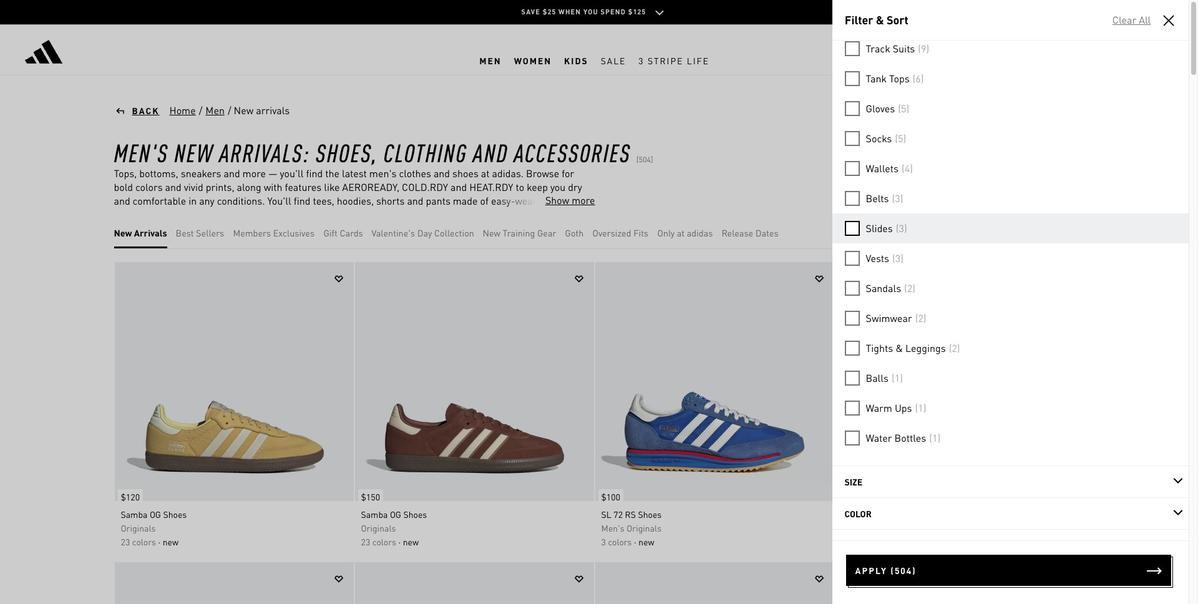 Task type: vqa. For each thing, say whether or not it's contained in the screenshot.
guide
no



Task type: describe. For each thing, give the bounding box(es) containing it.
sl 72 rs shoes men's originals 3 colors · new
[[602, 509, 662, 548]]

· for $120
[[158, 536, 161, 548]]

(5) for socks (5)
[[895, 132, 907, 145]]

spend
[[601, 7, 626, 16]]

gear
[[538, 227, 557, 238]]

designed
[[343, 208, 383, 221]]

new training gear
[[483, 227, 557, 238]]

wearing
[[515, 194, 551, 207]]

any
[[199, 194, 215, 207]]

$120
[[121, 491, 140, 503]]

and up heat.rdy
[[473, 136, 509, 168]]

(5) for gloves (5)
[[899, 102, 910, 115]]

colors down the $120 in the bottom left of the page
[[132, 536, 156, 548]]

1 vertical spatial your
[[489, 222, 508, 235]]

1 vertical spatial along
[[215, 222, 240, 235]]

men link
[[205, 103, 225, 118]]

save $25 when you spend $125
[[522, 7, 646, 16]]

best sellers
[[176, 227, 224, 238]]

3
[[602, 536, 606, 548]]

save
[[522, 7, 541, 16]]

oversized
[[593, 227, 632, 238]]

uppers
[[313, 222, 344, 235]]

jersey,
[[132, 208, 161, 221]]

slides
[[866, 222, 893, 235]]

show more button
[[536, 194, 595, 207]]

best.
[[511, 222, 532, 235]]

originals for $120
[[121, 523, 156, 534]]

high tops link
[[833, 4, 1189, 34]]

sandals (2)
[[866, 282, 916, 295]]

show
[[546, 194, 570, 207]]

day
[[418, 227, 432, 238]]

1 horizontal spatial for
[[517, 208, 530, 221]]

miami
[[863, 509, 886, 520]]

brilliant
[[532, 208, 567, 221]]

fits
[[634, 227, 649, 238]]

keep
[[527, 180, 548, 194]]

(9)
[[919, 42, 930, 55]]

hoodies,
[[337, 194, 374, 207]]

men's originals blue sl 72 rs shoes image
[[595, 262, 834, 501]]

heat.rdy
[[470, 180, 514, 194]]

cold.rdy
[[402, 180, 448, 194]]

23 for $150
[[361, 536, 370, 548]]

gift cards
[[324, 227, 363, 238]]

and down tops,
[[114, 194, 130, 207]]

23 for $120
[[121, 536, 130, 548]]

0 horizontal spatial bold
[[114, 180, 133, 194]]

collection inside 'link'
[[434, 227, 474, 238]]

1 vertical spatial prints,
[[184, 222, 213, 235]]

1 horizontal spatial shoes
[[453, 167, 479, 180]]

& for tights
[[896, 342, 903, 355]]

in
[[189, 194, 197, 207]]

all
[[1139, 13, 1151, 26]]

dates
[[756, 227, 779, 238]]

easy-
[[491, 194, 515, 207]]

and down the cold.rdy
[[407, 194, 424, 207]]

tops for tank
[[890, 72, 910, 85]]

$180 link
[[836, 483, 864, 504]]

colors down $150
[[373, 536, 396, 548]]

authentic
[[972, 509, 1009, 520]]

new up vivid
[[174, 136, 214, 168]]

add
[[295, 208, 312, 221]]

goth
[[565, 227, 584, 238]]

at inside only at adidas link
[[677, 227, 685, 238]]

1 horizontal spatial like
[[324, 180, 340, 194]]

og for $120
[[150, 509, 161, 520]]

and up the cold.rdy
[[434, 167, 450, 180]]

tops,
[[114, 167, 137, 180]]

new for new arrivals
[[114, 227, 132, 238]]

water bottles (1)
[[866, 431, 941, 445]]

2 vertical spatial (2)
[[949, 342, 961, 355]]

soccer black predator 24 league low freestyle shoes image
[[115, 563, 354, 604]]

best
[[176, 227, 194, 238]]

soccer black predator 24 elite turf cleats image
[[355, 563, 594, 604]]

0 vertical spatial along
[[237, 180, 261, 194]]

$180
[[842, 491, 861, 503]]

1 new from the left
[[163, 536, 179, 548]]

new inside inter miami cf 23/24 messi away authentic jersey men's soccer new
[[842, 536, 858, 548]]

(3) for vests (3)
[[893, 252, 904, 265]]

men's soccer black inter miami cf 23/24 messi away authentic jersey image
[[836, 262, 1075, 501]]

slides (3)
[[866, 222, 908, 235]]

0 vertical spatial find
[[306, 167, 323, 180]]

filter
[[845, 12, 874, 27]]

samba for $120
[[121, 509, 148, 520]]

breathable
[[263, 222, 311, 235]]

filter & sort
[[845, 12, 909, 27]]

suits
[[893, 42, 915, 55]]

list containing new arrivals
[[114, 217, 788, 248]]

sandals
[[866, 282, 902, 295]]

originals inside "sl 72 rs shoes men's originals 3 colors · new"
[[627, 523, 662, 534]]

soccer
[[867, 523, 894, 534]]

(1) for ups
[[916, 401, 927, 415]]

(2) for sandals (2)
[[905, 282, 916, 295]]

men's inside inter miami cf 23/24 messi away authentic jersey men's soccer new
[[842, 523, 865, 534]]

0 horizontal spatial (1)
[[892, 371, 903, 385]]

(4)
[[902, 162, 913, 175]]

made
[[453, 194, 478, 207]]

1 vertical spatial bold
[[162, 222, 181, 235]]

and down jersey,
[[144, 222, 160, 235]]

1 horizontal spatial to
[[516, 180, 525, 194]]

main navigation element
[[284, 46, 905, 75]]

clear all
[[1113, 13, 1151, 26]]

adidas.
[[492, 167, 524, 180]]

men
[[206, 104, 225, 117]]

comfortable
[[133, 194, 186, 207]]

valentine's
[[372, 227, 415, 238]]

inter miami cf 23/24 messi away authentic jersey men's soccer new
[[842, 509, 1037, 548]]

bottoms,
[[139, 167, 178, 180]]

the
[[325, 167, 340, 180]]

samba for $150
[[361, 509, 388, 520]]

aeroready,
[[342, 180, 400, 194]]

adidas
[[687, 227, 713, 238]]

exclusives
[[273, 227, 315, 238]]

clothing
[[384, 136, 468, 168]]

1 vertical spatial find
[[294, 194, 311, 207]]

french
[[163, 208, 194, 221]]

gift
[[324, 227, 338, 238]]

home link
[[169, 103, 196, 118]]

1 vertical spatial shoes
[[314, 208, 340, 221]]

away
[[950, 509, 970, 520]]

belts (3)
[[866, 192, 904, 205]]

valentine's day collection link
[[372, 226, 474, 240]]

gloves (5)
[[866, 102, 910, 115]]

bottles
[[895, 431, 927, 445]]

dry
[[568, 180, 582, 194]]

men's inside "sl 72 rs shoes men's originals 3 colors · new"
[[602, 523, 625, 534]]

colors down bottoms,
[[135, 180, 163, 194]]

balls (1)
[[866, 371, 903, 385]]

browse
[[526, 167, 560, 180]]

belts
[[866, 192, 889, 205]]

shorts
[[377, 194, 405, 207]]

sort
[[887, 12, 909, 27]]

you'll
[[280, 167, 304, 180]]

tops for high
[[889, 12, 910, 25]]

messi
[[925, 509, 948, 520]]

2 new from the left
[[403, 536, 419, 548]]

sport
[[845, 540, 872, 551]]

cards
[[340, 227, 363, 238]]

cf
[[889, 509, 899, 520]]

and down the conditions.
[[220, 208, 237, 221]]



Task type: locate. For each thing, give the bounding box(es) containing it.
(3) for slides (3)
[[896, 222, 908, 235]]

basketball turquoise ae 1 basketball shoes image
[[595, 563, 834, 604]]

(3) for belts (3)
[[893, 192, 904, 205]]

latest
[[342, 167, 367, 180]]

new inside "sl 72 rs shoes men's originals 3 colors · new"
[[639, 536, 655, 548]]

samba down the $120 in the bottom left of the page
[[121, 509, 148, 520]]

1 vertical spatial like
[[114, 208, 130, 221]]

1 23 from the left
[[121, 536, 130, 548]]

only
[[658, 227, 675, 238]]

with down —
[[264, 180, 283, 194]]

1 horizontal spatial your
[[489, 222, 508, 235]]

find down features
[[294, 194, 311, 207]]

along up the conditions.
[[237, 180, 261, 194]]

$100 link
[[595, 483, 624, 504]]

0 vertical spatial like
[[324, 180, 340, 194]]

your down look
[[489, 222, 508, 235]]

balls
[[866, 371, 889, 385]]

tops left the (6) on the top of the page
[[890, 72, 910, 85]]

3 shoes from the left
[[638, 509, 662, 520]]

prints,
[[206, 180, 235, 194], [184, 222, 213, 235]]

0 vertical spatial prints,
[[206, 180, 235, 194]]

originals down the $120 in the bottom left of the page
[[121, 523, 156, 534]]

shoes inside "sl 72 rs shoes men's originals 3 colors · new"
[[638, 509, 662, 520]]

high tops
[[866, 12, 910, 25]]

samba og shoes originals 23 colors · new down the $120 in the bottom left of the page
[[121, 509, 187, 548]]

socks
[[866, 132, 892, 145]]

shoes for $120
[[163, 509, 187, 520]]

1 · from the left
[[158, 536, 161, 548]]

inter
[[842, 509, 860, 520]]

your
[[400, 208, 420, 221], [489, 222, 508, 235]]

colors right the '3'
[[608, 536, 632, 548]]

for up dry
[[562, 167, 575, 180]]

(2) for swimwear (2)
[[916, 312, 927, 325]]

prints, down terry
[[184, 222, 213, 235]]

originals brown samba og shoes image
[[355, 262, 594, 501]]

and up made at top left
[[451, 180, 467, 194]]

rs
[[625, 509, 636, 520]]

0 horizontal spatial og
[[150, 509, 161, 520]]

3 · from the left
[[634, 536, 637, 548]]

(1) for bottles
[[930, 431, 941, 445]]

samba down $150
[[361, 509, 388, 520]]

(5) right 'socks'
[[895, 132, 907, 145]]

men's
[[114, 136, 169, 168], [602, 523, 625, 534], [842, 523, 865, 534]]

and up the conditions.
[[224, 167, 240, 180]]

to left the keep
[[516, 180, 525, 194]]

tops
[[889, 12, 910, 25], [890, 72, 910, 85]]

1 horizontal spatial samba
[[361, 509, 388, 520]]

of
[[480, 194, 489, 207]]

2 og from the left
[[390, 509, 401, 520]]

men's down back
[[114, 136, 169, 168]]

originals for $150
[[361, 523, 396, 534]]

0 horizontal spatial samba og shoes originals 23 colors · new
[[121, 509, 187, 548]]

prints, up any
[[206, 180, 235, 194]]

2 horizontal spatial for
[[562, 167, 575, 180]]

more inside tops, bottoms, sneakers and more — you'll find the latest men's clothes and shoes at adidas. browse for bold colors and vivid prints, along with features like aeroready, cold.rdy and heat.rdy to keep you dry and comfortable in any conditions. you'll find tees, hoodies, shorts and pants made of easy-wearing fabrics like jersey, french terry and fleece. then add shoes designed for your favorite activity. look for brilliant colors and bold prints, along with breathable uppers and soft cushioning to bring out your best.
[[243, 167, 266, 180]]

valentine's day collection
[[372, 227, 474, 238]]

tops right "high"
[[889, 12, 910, 25]]

1 shoes from the left
[[163, 509, 187, 520]]

0 horizontal spatial more
[[243, 167, 266, 180]]

sl
[[602, 509, 612, 520]]

goth link
[[565, 226, 584, 240]]

72
[[614, 509, 623, 520]]

for down shorts
[[385, 208, 398, 221]]

new left 'arrivals' in the top of the page
[[114, 227, 132, 238]]

terry
[[196, 208, 218, 221]]

(2) right sandals
[[905, 282, 916, 295]]

jersey
[[1011, 509, 1037, 520]]

2 tops from the top
[[890, 72, 910, 85]]

2 horizontal spatial men's
[[842, 523, 865, 534]]

1 samba og shoes originals 23 colors · new from the left
[[121, 509, 187, 548]]

og for $150
[[390, 509, 401, 520]]

men's
[[370, 167, 397, 180]]

(1) right ups
[[916, 401, 927, 415]]

vests
[[866, 252, 890, 265]]

1 horizontal spatial ·
[[399, 536, 401, 548]]

3 originals from the left
[[627, 523, 662, 534]]

bold down tops,
[[114, 180, 133, 194]]

at right only
[[677, 227, 685, 238]]

· inside "sl 72 rs shoes men's originals 3 colors · new"
[[634, 536, 637, 548]]

$25
[[543, 7, 557, 16]]

1 horizontal spatial at
[[677, 227, 685, 238]]

0 horizontal spatial men's
[[114, 136, 169, 168]]

$150 link
[[355, 483, 383, 504]]

(2) right leggings
[[949, 342, 961, 355]]

0 vertical spatial tops
[[889, 12, 910, 25]]

1 vertical spatial tops
[[890, 72, 910, 85]]

0 horizontal spatial shoes
[[163, 509, 187, 520]]

fabrics
[[553, 194, 583, 207]]

23 down the $120 in the bottom left of the page
[[121, 536, 130, 548]]

0 vertical spatial (2)
[[905, 282, 916, 295]]

clear
[[1113, 13, 1137, 26]]

apply (504) button
[[846, 555, 1172, 586]]

samba
[[121, 509, 148, 520], [361, 509, 388, 520]]

0 vertical spatial at
[[481, 167, 490, 180]]

0 horizontal spatial collection
[[434, 227, 474, 238]]

0 horizontal spatial 23
[[121, 536, 130, 548]]

like down the at the left of page
[[324, 180, 340, 194]]

apply (504)
[[856, 565, 917, 576]]

0 vertical spatial to
[[516, 180, 525, 194]]

at
[[481, 167, 490, 180], [677, 227, 685, 238]]

new right men
[[234, 104, 254, 117]]

for up best.
[[517, 208, 530, 221]]

more right show
[[572, 194, 595, 207]]

& for filter
[[876, 12, 884, 27]]

4 new from the left
[[842, 536, 858, 548]]

collection down the favorite
[[434, 227, 474, 238]]

2 vertical spatial (3)
[[893, 252, 904, 265]]

more inside show more button
[[572, 194, 595, 207]]

1 originals from the left
[[121, 523, 156, 534]]

colors down jersey,
[[114, 222, 141, 235]]

new down look
[[483, 227, 501, 238]]

2 shoes from the left
[[404, 509, 427, 520]]

1 samba from the left
[[121, 509, 148, 520]]

$150
[[361, 491, 380, 503]]

release dates
[[722, 227, 779, 238]]

shoes up uppers
[[314, 208, 340, 221]]

and down designed
[[347, 222, 363, 235]]

1 horizontal spatial 23
[[361, 536, 370, 548]]

1 vertical spatial (2)
[[916, 312, 927, 325]]

1 vertical spatial at
[[677, 227, 685, 238]]

along
[[237, 180, 261, 194], [215, 222, 240, 235]]

cushioning
[[385, 222, 433, 235]]

shoes
[[453, 167, 479, 180], [314, 208, 340, 221]]

along down terry
[[215, 222, 240, 235]]

0 horizontal spatial &
[[876, 12, 884, 27]]

1 horizontal spatial originals
[[361, 523, 396, 534]]

0 vertical spatial collection
[[434, 227, 474, 238]]

1 horizontal spatial og
[[390, 509, 401, 520]]

(3) right belts
[[893, 192, 904, 205]]

1 horizontal spatial collection
[[845, 572, 896, 583]]

(1) right balls
[[892, 371, 903, 385]]

(1) right bottles
[[930, 431, 941, 445]]

and
[[473, 136, 509, 168], [224, 167, 240, 180], [434, 167, 450, 180], [165, 180, 181, 194], [451, 180, 467, 194], [114, 194, 130, 207], [407, 194, 424, 207], [220, 208, 237, 221], [144, 222, 160, 235], [347, 222, 363, 235]]

0 horizontal spatial shoes
[[314, 208, 340, 221]]

2 horizontal spatial (1)
[[930, 431, 941, 445]]

arrivals:
[[219, 136, 310, 168]]

find
[[306, 167, 323, 180], [294, 194, 311, 207]]

arrivals
[[256, 104, 290, 117]]

0 horizontal spatial to
[[435, 222, 444, 235]]

best sellers link
[[176, 226, 224, 240]]

2 horizontal spatial originals
[[627, 523, 662, 534]]

& left sort
[[876, 12, 884, 27]]

0 vertical spatial (3)
[[893, 192, 904, 205]]

at inside tops, bottoms, sneakers and more — you'll find the latest men's clothes and shoes at adidas. browse for bold colors and vivid prints, along with features like aeroready, cold.rdy and heat.rdy to keep you dry and comfortable in any conditions. you'll find tees, hoodies, shorts and pants made of easy-wearing fabrics like jersey, french terry and fleece. then add shoes designed for your favorite activity. look for brilliant colors and bold prints, along with breathable uppers and soft cushioning to bring out your best.
[[481, 167, 490, 180]]

1 horizontal spatial samba og shoes originals 23 colors · new
[[361, 509, 427, 548]]

new training gear link
[[483, 226, 557, 240]]

with down the fleece.
[[242, 222, 261, 235]]

0 horizontal spatial originals
[[121, 523, 156, 534]]

track suits (9)
[[866, 42, 930, 55]]

0 horizontal spatial like
[[114, 208, 130, 221]]

samba og shoes originals 23 colors · new for $150
[[361, 509, 427, 548]]

23/24
[[901, 509, 923, 520]]

0 vertical spatial (1)
[[892, 371, 903, 385]]

tops, bottoms, sneakers and more — you'll find the latest men's clothes and shoes at adidas. browse for bold colors and vivid prints, along with features like aeroready, cold.rdy and heat.rdy to keep you dry and comfortable in any conditions. you'll find tees, hoodies, shorts and pants made of easy-wearing fabrics like jersey, french terry and fleece. then add shoes designed for your favorite activity. look for brilliant colors and bold prints, along with breathable uppers and soft cushioning to bring out your best.
[[114, 167, 583, 235]]

1 vertical spatial to
[[435, 222, 444, 235]]

members exclusives
[[233, 227, 315, 238]]

1 vertical spatial with
[[242, 222, 261, 235]]

(3) right slides
[[896, 222, 908, 235]]

men's down the inter
[[842, 523, 865, 534]]

samba og shoes originals 23 colors · new
[[121, 509, 187, 548], [361, 509, 427, 548]]

1 vertical spatial more
[[572, 194, 595, 207]]

release dates link
[[722, 226, 779, 240]]

features
[[285, 180, 322, 194]]

new arrivals
[[114, 227, 167, 238]]

1 horizontal spatial more
[[572, 194, 595, 207]]

accessories
[[514, 136, 631, 168]]

0 horizontal spatial your
[[400, 208, 420, 221]]

3 new from the left
[[639, 536, 655, 548]]

1 horizontal spatial with
[[264, 180, 283, 194]]

2 samba og shoes originals 23 colors · new from the left
[[361, 509, 427, 548]]

men's down "72"
[[602, 523, 625, 534]]

new for new arrivals
[[234, 104, 254, 117]]

men's new arrivals: shoes, clothing and accessories [504]
[[114, 136, 653, 168]]

·
[[158, 536, 161, 548], [399, 536, 401, 548], [634, 536, 637, 548]]

men's sportswear green tiro cargo pants image
[[836, 563, 1075, 604]]

new arrivals link
[[114, 226, 167, 240]]

0 horizontal spatial with
[[242, 222, 261, 235]]

2 · from the left
[[399, 536, 401, 548]]

home
[[170, 104, 196, 117]]

1 vertical spatial collection
[[845, 572, 896, 583]]

to
[[516, 180, 525, 194], [435, 222, 444, 235]]

then
[[271, 208, 293, 221]]

$120 link
[[115, 483, 143, 504]]

your up 'cushioning'
[[400, 208, 420, 221]]

1 horizontal spatial &
[[896, 342, 903, 355]]

shoes for $150
[[404, 509, 427, 520]]

0 vertical spatial with
[[264, 180, 283, 194]]

high
[[866, 12, 887, 25]]

new
[[234, 104, 254, 117], [174, 136, 214, 168], [114, 227, 132, 238], [483, 227, 501, 238]]

0 horizontal spatial samba
[[121, 509, 148, 520]]

1 vertical spatial (1)
[[916, 401, 927, 415]]

samba og shoes originals 23 colors · new down $150
[[361, 509, 427, 548]]

1 horizontal spatial (1)
[[916, 401, 927, 415]]

tops inside high tops link
[[889, 12, 910, 25]]

samba og shoes originals 23 colors · new for $120
[[121, 509, 187, 548]]

tank tops (6)
[[866, 72, 924, 85]]

0 vertical spatial more
[[243, 167, 266, 180]]

swimwear
[[866, 312, 913, 325]]

to down the favorite
[[435, 222, 444, 235]]

&
[[876, 12, 884, 27], [896, 342, 903, 355]]

(6)
[[913, 72, 924, 85]]

1 vertical spatial (3)
[[896, 222, 908, 235]]

2 samba from the left
[[361, 509, 388, 520]]

1 horizontal spatial bold
[[162, 222, 181, 235]]

1 og from the left
[[150, 509, 161, 520]]

2 vertical spatial (1)
[[930, 431, 941, 445]]

0 horizontal spatial at
[[481, 167, 490, 180]]

0 vertical spatial &
[[876, 12, 884, 27]]

only at adidas
[[658, 227, 713, 238]]

find up features
[[306, 167, 323, 180]]

at up heat.rdy
[[481, 167, 490, 180]]

1 horizontal spatial men's
[[602, 523, 625, 534]]

fleece.
[[239, 208, 268, 221]]

0 vertical spatial shoes
[[453, 167, 479, 180]]

pants
[[426, 194, 451, 207]]

1 vertical spatial (5)
[[895, 132, 907, 145]]

(2)
[[905, 282, 916, 295], [916, 312, 927, 325], [949, 342, 961, 355]]

2 horizontal spatial shoes
[[638, 509, 662, 520]]

2 horizontal spatial ·
[[634, 536, 637, 548]]

& right tights
[[896, 342, 903, 355]]

and up comfortable
[[165, 180, 181, 194]]

2 originals from the left
[[361, 523, 396, 534]]

shoes up made at top left
[[453, 167, 479, 180]]

soft
[[365, 222, 382, 235]]

like left jersey,
[[114, 208, 130, 221]]

originals down $150
[[361, 523, 396, 534]]

(2) up leggings
[[916, 312, 927, 325]]

colors inside "sl 72 rs shoes men's originals 3 colors · new"
[[608, 536, 632, 548]]

0 vertical spatial (5)
[[899, 102, 910, 115]]

0 horizontal spatial for
[[385, 208, 398, 221]]

0 horizontal spatial ·
[[158, 536, 161, 548]]

new for new training gear
[[483, 227, 501, 238]]

originals beige samba og shoes image
[[115, 262, 354, 501]]

1 vertical spatial &
[[896, 342, 903, 355]]

· for $150
[[399, 536, 401, 548]]

warm
[[866, 401, 893, 415]]

(5) right "gloves"
[[899, 102, 910, 115]]

1 horizontal spatial shoes
[[404, 509, 427, 520]]

like
[[324, 180, 340, 194], [114, 208, 130, 221]]

0 vertical spatial bold
[[114, 180, 133, 194]]

[504]
[[637, 155, 653, 164]]

only at adidas link
[[658, 226, 713, 240]]

2 23 from the left
[[361, 536, 370, 548]]

collection
[[434, 227, 474, 238], [845, 572, 896, 583]]

0 vertical spatial your
[[400, 208, 420, 221]]

23
[[121, 536, 130, 548], [361, 536, 370, 548]]

bold down french
[[162, 222, 181, 235]]

arrivals
[[134, 227, 167, 238]]

tights
[[866, 342, 894, 355]]

size
[[845, 476, 863, 488]]

23 down $150
[[361, 536, 370, 548]]

(3) right vests
[[893, 252, 904, 265]]

1 tops from the top
[[889, 12, 910, 25]]

collection down sport
[[845, 572, 896, 583]]

list
[[114, 217, 788, 248]]

more left —
[[243, 167, 266, 180]]

originals down rs
[[627, 523, 662, 534]]



